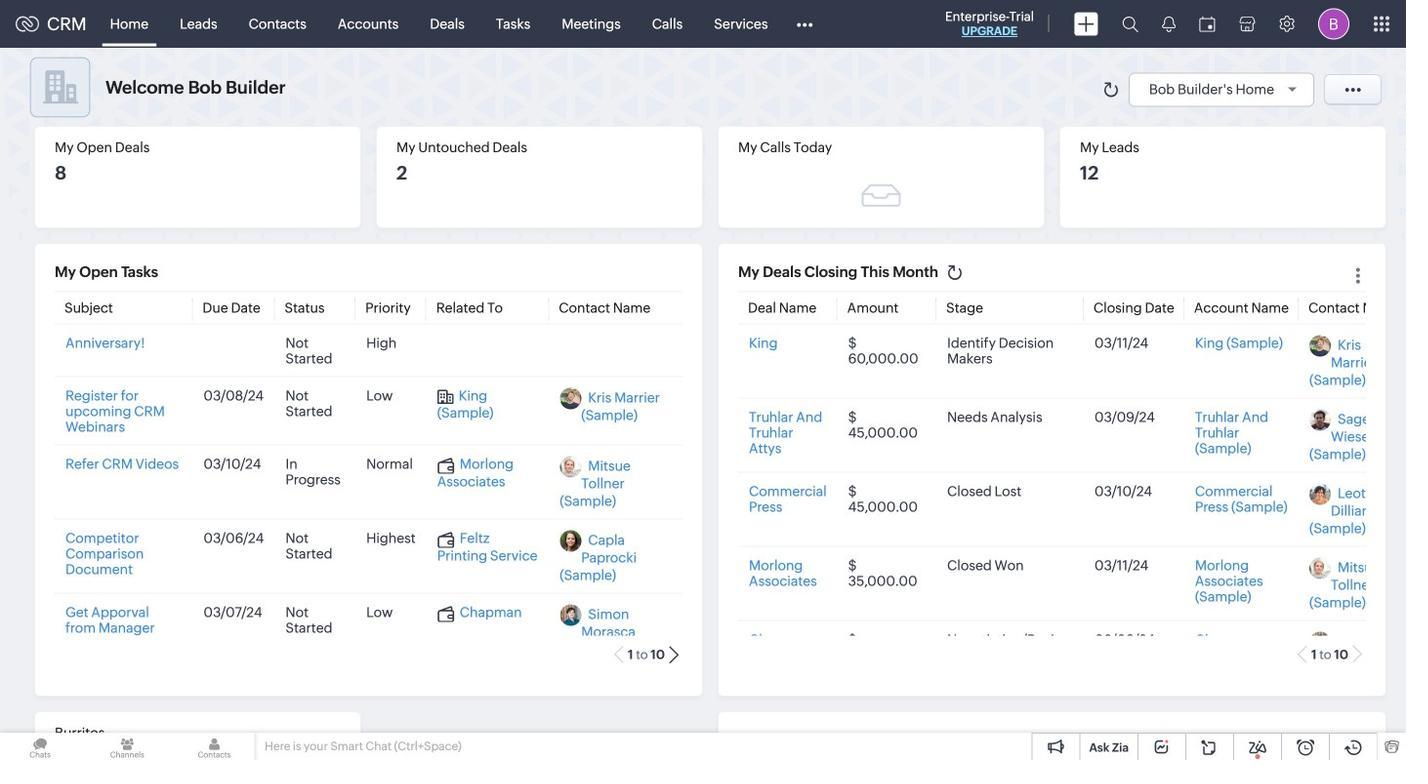 Task type: vqa. For each thing, say whether or not it's contained in the screenshot.
next record icon
no



Task type: describe. For each thing, give the bounding box(es) containing it.
channels image
[[87, 733, 167, 761]]

calendar image
[[1199, 16, 1216, 32]]

signals image
[[1162, 16, 1176, 32]]

Other Modules field
[[784, 8, 826, 40]]



Task type: locate. For each thing, give the bounding box(es) containing it.
create menu element
[[1063, 0, 1110, 47]]

search image
[[1122, 16, 1139, 32]]

profile element
[[1307, 0, 1361, 47]]

contacts image
[[174, 733, 254, 761]]

search element
[[1110, 0, 1150, 48]]

profile image
[[1318, 8, 1350, 40]]

signals element
[[1150, 0, 1188, 48]]

chats image
[[0, 733, 80, 761]]

create menu image
[[1074, 12, 1099, 36]]

logo image
[[16, 16, 39, 32]]



